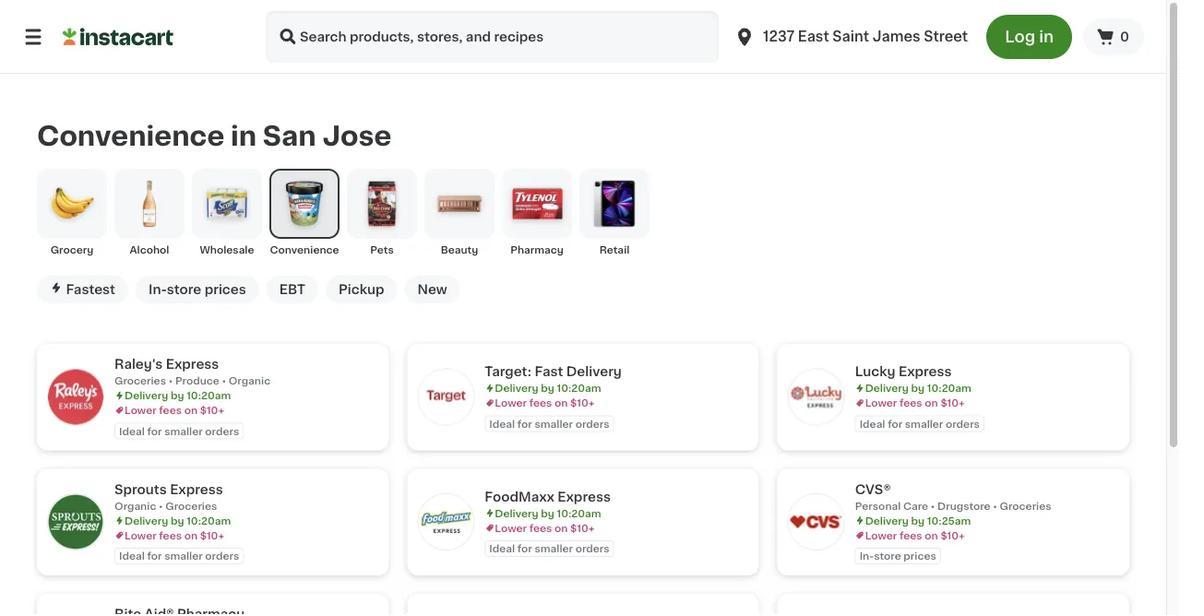 Task type: vqa. For each thing, say whether or not it's contained in the screenshot.


Task type: describe. For each thing, give the bounding box(es) containing it.
delivery by 10:20am for foodmaxx
[[495, 509, 602, 519]]

target:
[[485, 366, 532, 378]]

sprouts
[[114, 483, 167, 496]]

lower down 'foodmaxx' on the bottom of the page
[[495, 523, 527, 534]]

jose
[[323, 123, 392, 149]]

10:20am for target: fast delivery
[[557, 384, 602, 394]]

orders for lucky express
[[946, 419, 981, 429]]

ideal for smaller orders down produce
[[119, 426, 239, 437]]

• right produce
[[222, 376, 226, 386]]

fast
[[535, 366, 564, 378]]

on down delivery by 10:25am
[[925, 531, 939, 541]]

for for foodmaxx
[[518, 544, 533, 554]]

log in button
[[987, 15, 1073, 59]]

on down target: fast delivery
[[555, 398, 568, 408]]

grocery button
[[37, 169, 107, 257]]

fees down foodmaxx express
[[530, 523, 552, 534]]

delivery down 'foodmaxx' on the bottom of the page
[[495, 509, 539, 519]]

by down care
[[912, 516, 925, 526]]

sprouts express organic • groceries
[[114, 483, 223, 511]]

target: fast delivery
[[485, 366, 622, 378]]

10:20am for lucky express
[[928, 384, 972, 394]]

san
[[263, 123, 316, 149]]

lower down the sprouts
[[125, 531, 157, 541]]

0 button
[[1084, 18, 1145, 55]]

by down foodmaxx express
[[541, 509, 555, 519]]

express for sprouts
[[170, 483, 223, 496]]

lucky
[[856, 366, 896, 378]]

for down sprouts express organic • groceries at the left bottom of page
[[147, 552, 162, 562]]

in for convenience
[[231, 123, 257, 149]]

2 1237 east saint james street button from the left
[[734, 11, 969, 63]]

• for raley's express
[[169, 376, 173, 386]]

for for target:
[[518, 419, 533, 429]]

log in
[[1006, 29, 1055, 45]]

organic inside sprouts express organic • groceries
[[114, 501, 156, 511]]

orders down sprouts express organic • groceries at the left bottom of page
[[205, 552, 239, 562]]

east
[[799, 30, 830, 43]]

fastest
[[66, 283, 115, 296]]

convenience in san jose
[[37, 123, 392, 149]]

convenience for convenience in san jose
[[37, 123, 225, 149]]

lower down personal
[[866, 531, 898, 541]]

smaller down sprouts express organic • groceries at the left bottom of page
[[164, 552, 203, 562]]

express for lucky
[[899, 366, 953, 378]]

pharmacy button
[[502, 169, 572, 257]]

target: fast delivery image
[[419, 370, 474, 425]]

orders for target: fast delivery
[[576, 419, 610, 429]]

prices inside button
[[205, 283, 246, 296]]

smaller down produce
[[164, 426, 203, 437]]

10:20am down sprouts express organic • groceries at the left bottom of page
[[187, 516, 231, 526]]

raley's express image
[[48, 370, 103, 425]]

alcohol button
[[114, 169, 185, 257]]

cvs® image
[[789, 495, 845, 550]]

foodmaxx express
[[485, 491, 611, 504]]

retail button
[[580, 169, 650, 257]]

lower fees on $10+ down fast
[[495, 398, 595, 408]]

1 vertical spatial in-
[[860, 552, 875, 562]]

on down lucky express
[[925, 398, 939, 408]]

care
[[904, 501, 929, 511]]

on down produce
[[184, 406, 198, 416]]

lower fees on $10+ down produce
[[125, 406, 225, 416]]

personal
[[856, 501, 902, 511]]

groceries inside cvs® personal care • drugstore • groceries
[[1001, 501, 1052, 511]]

$10+ down lucky express
[[941, 398, 966, 408]]

drugstore
[[938, 501, 991, 511]]

$10+ down foodmaxx express
[[571, 523, 595, 534]]

fees down produce
[[159, 406, 182, 416]]

by down lucky express
[[912, 384, 925, 394]]

new button
[[405, 276, 460, 304]]

ideal for target: fast delivery
[[490, 419, 515, 429]]

smaller for target:
[[535, 419, 573, 429]]

delivery by 10:20am down sprouts express organic • groceries at the left bottom of page
[[125, 516, 231, 526]]

pharmacy
[[511, 245, 564, 255]]

ideal for smaller orders down sprouts express organic • groceries at the left bottom of page
[[119, 552, 239, 562]]

ideal for smaller orders for foodmaxx
[[490, 544, 610, 554]]

0
[[1121, 30, 1130, 43]]

wholesale
[[200, 245, 254, 255]]

1 horizontal spatial prices
[[904, 552, 937, 562]]

lower fees on $10+ down sprouts express organic • groceries at the left bottom of page
[[125, 531, 225, 541]]

ideal up the sprouts
[[119, 426, 145, 437]]

instacart logo image
[[63, 26, 174, 48]]



Task type: locate. For each thing, give the bounding box(es) containing it.
smaller
[[535, 419, 573, 429], [906, 419, 944, 429], [164, 426, 203, 437], [535, 544, 573, 554], [164, 552, 203, 562]]

foodmaxx express image
[[419, 495, 474, 550]]

lower down target:
[[495, 398, 527, 408]]

organic right produce
[[229, 376, 271, 386]]

0 vertical spatial store
[[167, 283, 202, 296]]

prices down wholesale
[[205, 283, 246, 296]]

10:20am down produce
[[187, 391, 231, 401]]

ideal down lucky
[[860, 419, 886, 429]]

for for lucky
[[888, 419, 903, 429]]

express inside sprouts express organic • groceries
[[170, 483, 223, 496]]

10:20am
[[557, 384, 602, 394], [928, 384, 972, 394], [187, 391, 231, 401], [557, 509, 602, 519], [187, 516, 231, 526]]

in-store prices down delivery by 10:25am
[[860, 552, 937, 562]]

orders
[[576, 419, 610, 429], [946, 419, 981, 429], [205, 426, 239, 437], [576, 544, 610, 554], [205, 552, 239, 562]]

street
[[925, 30, 969, 43]]

0 vertical spatial in-
[[149, 283, 167, 296]]

delivery by 10:20am for lucky
[[866, 384, 972, 394]]

sprouts express image
[[48, 495, 103, 550]]

1237 east saint james street
[[764, 30, 969, 43]]

convenience up ebt button
[[270, 245, 339, 255]]

lucky express
[[856, 366, 953, 378]]

smaller for foodmaxx
[[535, 544, 573, 554]]

ideal
[[490, 419, 515, 429], [860, 419, 886, 429], [119, 426, 145, 437], [490, 544, 515, 554], [119, 552, 145, 562]]

ideal for smaller orders for target:
[[490, 419, 610, 429]]

0 horizontal spatial organic
[[114, 501, 156, 511]]

express right lucky
[[899, 366, 953, 378]]

1 horizontal spatial in
[[1040, 29, 1055, 45]]

ideal for smaller orders for lucky
[[860, 419, 981, 429]]

alcohol
[[130, 245, 169, 255]]

None search field
[[266, 11, 719, 63]]

in-store prices down wholesale
[[149, 283, 246, 296]]

convenience in san jose main content
[[0, 74, 1167, 616]]

prices
[[205, 283, 246, 296], [904, 552, 937, 562]]

organic down the sprouts
[[114, 501, 156, 511]]

delivery by 10:25am
[[866, 516, 972, 526]]

1 vertical spatial store
[[875, 552, 902, 562]]

1 horizontal spatial organic
[[229, 376, 271, 386]]

ideal for smaller orders
[[490, 419, 610, 429], [860, 419, 981, 429], [119, 426, 239, 437], [490, 544, 610, 554], [119, 552, 239, 562]]

0 vertical spatial in-store prices
[[149, 283, 246, 296]]

in left san
[[231, 123, 257, 149]]

delivery down target:
[[495, 384, 539, 394]]

beauty
[[441, 245, 479, 255]]

pickup
[[339, 283, 385, 296]]

beauty button
[[425, 169, 495, 257]]

fees down sprouts express organic • groceries at the left bottom of page
[[159, 531, 182, 541]]

prices down delivery by 10:25am
[[904, 552, 937, 562]]

ideal for smaller orders down fast
[[490, 419, 610, 429]]

delivery down personal
[[866, 516, 909, 526]]

• down the sprouts
[[159, 501, 163, 511]]

pets
[[370, 245, 394, 255]]

ebt
[[280, 283, 306, 296]]

fees down fast
[[530, 398, 552, 408]]

in- down personal
[[860, 552, 875, 562]]

1237
[[764, 30, 795, 43]]

store down the alcohol
[[167, 283, 202, 296]]

in
[[1040, 29, 1055, 45], [231, 123, 257, 149]]

delivery by 10:20am down fast
[[495, 384, 602, 394]]

smaller down target: fast delivery
[[535, 419, 573, 429]]

0 vertical spatial in
[[1040, 29, 1055, 45]]

lower fees on $10+ down delivery by 10:25am
[[866, 531, 966, 541]]

1 vertical spatial in
[[231, 123, 257, 149]]

orders down foodmaxx express
[[576, 544, 610, 554]]

• for sprouts express
[[159, 501, 163, 511]]

fees
[[530, 398, 552, 408], [900, 398, 923, 408], [159, 406, 182, 416], [530, 523, 552, 534], [159, 531, 182, 541], [900, 531, 923, 541]]

convenience button
[[270, 169, 340, 257]]

1 vertical spatial convenience
[[270, 245, 339, 255]]

groceries inside raley's express groceries • produce • organic
[[114, 376, 166, 386]]

delivery by 10:20am down lucky express
[[866, 384, 972, 394]]

pets button
[[347, 169, 417, 257]]

groceries down raley's
[[114, 376, 166, 386]]

foodmaxx
[[485, 491, 555, 504]]

ideal for smaller orders down foodmaxx express
[[490, 544, 610, 554]]

ideal for lucky express
[[860, 419, 886, 429]]

10:20am for foodmaxx express
[[557, 509, 602, 519]]

for down target:
[[518, 419, 533, 429]]

smaller for lucky
[[906, 419, 944, 429]]

raley's express groceries • produce • organic
[[114, 358, 271, 386]]

on down sprouts express organic • groceries at the left bottom of page
[[184, 531, 198, 541]]

organic inside raley's express groceries • produce • organic
[[229, 376, 271, 386]]

express right the sprouts
[[170, 483, 223, 496]]

by down produce
[[171, 391, 184, 401]]

smaller down lucky express
[[906, 419, 944, 429]]

in-store prices
[[149, 283, 246, 296], [860, 552, 937, 562]]

0 vertical spatial convenience
[[37, 123, 225, 149]]

• right care
[[931, 501, 936, 511]]

1237 east saint james street button
[[727, 11, 976, 63], [734, 11, 969, 63]]

in- inside button
[[149, 283, 167, 296]]

delivery by 10:20am
[[495, 384, 602, 394], [866, 384, 972, 394], [125, 391, 231, 401], [495, 509, 602, 519], [125, 516, 231, 526]]

1 horizontal spatial in-
[[860, 552, 875, 562]]

0 horizontal spatial in-store prices
[[149, 283, 246, 296]]

lower down lucky
[[866, 398, 898, 408]]

wholesale button
[[192, 169, 262, 257]]

convenience for convenience
[[270, 245, 339, 255]]

lower down raley's
[[125, 406, 157, 416]]

delivery by 10:20am down produce
[[125, 391, 231, 401]]

express for foodmaxx
[[558, 491, 611, 504]]

by down sprouts express organic • groceries at the left bottom of page
[[171, 516, 184, 526]]

in-store prices button
[[136, 276, 259, 304]]

fastest button
[[37, 276, 128, 304]]

saint
[[833, 30, 870, 43]]

orders down target: fast delivery
[[576, 419, 610, 429]]

• right drugstore
[[994, 501, 998, 511]]

for up the sprouts
[[147, 426, 162, 437]]

1 vertical spatial prices
[[904, 552, 937, 562]]

delivery down lucky
[[866, 384, 909, 394]]

on down foodmaxx express
[[555, 523, 568, 534]]

lower fees on $10+ down lucky express
[[866, 398, 966, 408]]

convenience inside button
[[270, 245, 339, 255]]

delivery right fast
[[567, 366, 622, 378]]

0 vertical spatial prices
[[205, 283, 246, 296]]

groceries down the sprouts
[[166, 501, 217, 511]]

10:20am down target: fast delivery
[[557, 384, 602, 394]]

0 horizontal spatial in
[[231, 123, 257, 149]]

orders for foodmaxx express
[[576, 544, 610, 554]]

$10+
[[571, 398, 595, 408], [941, 398, 966, 408], [200, 406, 225, 416], [571, 523, 595, 534], [200, 531, 225, 541], [941, 531, 966, 541]]

1 vertical spatial in-store prices
[[860, 552, 937, 562]]

in right log
[[1040, 29, 1055, 45]]

delivery by 10:20am for target:
[[495, 384, 602, 394]]

1 horizontal spatial store
[[875, 552, 902, 562]]

store
[[167, 283, 202, 296], [875, 552, 902, 562]]

1 horizontal spatial convenience
[[270, 245, 339, 255]]

express for raley's
[[166, 358, 219, 371]]

groceries inside sprouts express organic • groceries
[[166, 501, 217, 511]]

convenience up alcohol button
[[37, 123, 225, 149]]

store inside button
[[167, 283, 202, 296]]

in-
[[149, 283, 167, 296], [860, 552, 875, 562]]

in inside convenience in san jose "main content"
[[231, 123, 257, 149]]

in-store prices inside button
[[149, 283, 246, 296]]

10:20am down foodmaxx express
[[557, 509, 602, 519]]

on
[[555, 398, 568, 408], [925, 398, 939, 408], [184, 406, 198, 416], [555, 523, 568, 534], [184, 531, 198, 541], [925, 531, 939, 541]]

organic
[[229, 376, 271, 386], [114, 501, 156, 511]]

orders down produce
[[205, 426, 239, 437]]

1 vertical spatial organic
[[114, 501, 156, 511]]

groceries right drugstore
[[1001, 501, 1052, 511]]

express inside raley's express groceries • produce • organic
[[166, 358, 219, 371]]

in- down the alcohol
[[149, 283, 167, 296]]

ideal for foodmaxx express
[[490, 544, 515, 554]]

smaller down foodmaxx express
[[535, 544, 573, 554]]

ideal down 'foodmaxx' on the bottom of the page
[[490, 544, 515, 554]]

for
[[518, 419, 533, 429], [888, 419, 903, 429], [147, 426, 162, 437], [518, 544, 533, 554], [147, 552, 162, 562]]

in for log
[[1040, 29, 1055, 45]]

• inside sprouts express organic • groceries
[[159, 501, 163, 511]]

retail
[[600, 245, 630, 255]]

$10+ down target: fast delivery
[[571, 398, 595, 408]]

raley's
[[114, 358, 163, 371]]

•
[[169, 376, 173, 386], [222, 376, 226, 386], [159, 501, 163, 511], [931, 501, 936, 511], [994, 501, 998, 511]]

ideal for smaller orders down lucky express
[[860, 419, 981, 429]]

Search field
[[266, 11, 719, 63]]

cvs®
[[856, 483, 892, 496]]

produce
[[175, 376, 220, 386]]

ideal down the sprouts
[[119, 552, 145, 562]]

10:25am
[[928, 516, 972, 526]]

• left produce
[[169, 376, 173, 386]]

james
[[873, 30, 921, 43]]

1 1237 east saint james street button from the left
[[727, 11, 976, 63]]

$10+ down 10:25am at the right
[[941, 531, 966, 541]]

in inside log in 'button'
[[1040, 29, 1055, 45]]

fees down lucky express
[[900, 398, 923, 408]]

lower fees on $10+ down foodmaxx express
[[495, 523, 595, 534]]

lower fees on $10+
[[495, 398, 595, 408], [866, 398, 966, 408], [125, 406, 225, 416], [495, 523, 595, 534], [125, 531, 225, 541], [866, 531, 966, 541]]

by
[[541, 384, 555, 394], [912, 384, 925, 394], [171, 391, 184, 401], [541, 509, 555, 519], [171, 516, 184, 526], [912, 516, 925, 526]]

• for cvs®
[[931, 501, 936, 511]]

ebt button
[[267, 276, 319, 304]]

convenience
[[37, 123, 225, 149], [270, 245, 339, 255]]

delivery
[[567, 366, 622, 378], [495, 384, 539, 394], [866, 384, 909, 394], [125, 391, 168, 401], [495, 509, 539, 519], [125, 516, 168, 526], [866, 516, 909, 526]]

express
[[166, 358, 219, 371], [899, 366, 953, 378], [170, 483, 223, 496], [558, 491, 611, 504]]

0 horizontal spatial store
[[167, 283, 202, 296]]

delivery down raley's
[[125, 391, 168, 401]]

groceries
[[114, 376, 166, 386], [166, 501, 217, 511], [1001, 501, 1052, 511]]

1 horizontal spatial in-store prices
[[860, 552, 937, 562]]

grocery
[[51, 245, 94, 255]]

10:20am down lucky express
[[928, 384, 972, 394]]

pickup button
[[326, 276, 397, 304]]

0 horizontal spatial prices
[[205, 283, 246, 296]]

lucky express image
[[789, 370, 845, 425]]

cvs® personal care • drugstore • groceries
[[856, 483, 1052, 511]]

new
[[418, 283, 448, 296]]

delivery down the sprouts
[[125, 516, 168, 526]]

fees down delivery by 10:25am
[[900, 531, 923, 541]]

orders up cvs® personal care • drugstore • groceries
[[946, 419, 981, 429]]

lower
[[495, 398, 527, 408], [866, 398, 898, 408], [125, 406, 157, 416], [495, 523, 527, 534], [125, 531, 157, 541], [866, 531, 898, 541]]

0 horizontal spatial in-
[[149, 283, 167, 296]]

for down 'foodmaxx' on the bottom of the page
[[518, 544, 533, 554]]

store down delivery by 10:25am
[[875, 552, 902, 562]]

0 horizontal spatial convenience
[[37, 123, 225, 149]]

for down lucky express
[[888, 419, 903, 429]]

express right 'foodmaxx' on the bottom of the page
[[558, 491, 611, 504]]

by down fast
[[541, 384, 555, 394]]

express up produce
[[166, 358, 219, 371]]

$10+ down produce
[[200, 406, 225, 416]]

$10+ down sprouts express organic • groceries at the left bottom of page
[[200, 531, 225, 541]]

log
[[1006, 29, 1036, 45]]

0 vertical spatial organic
[[229, 376, 271, 386]]



